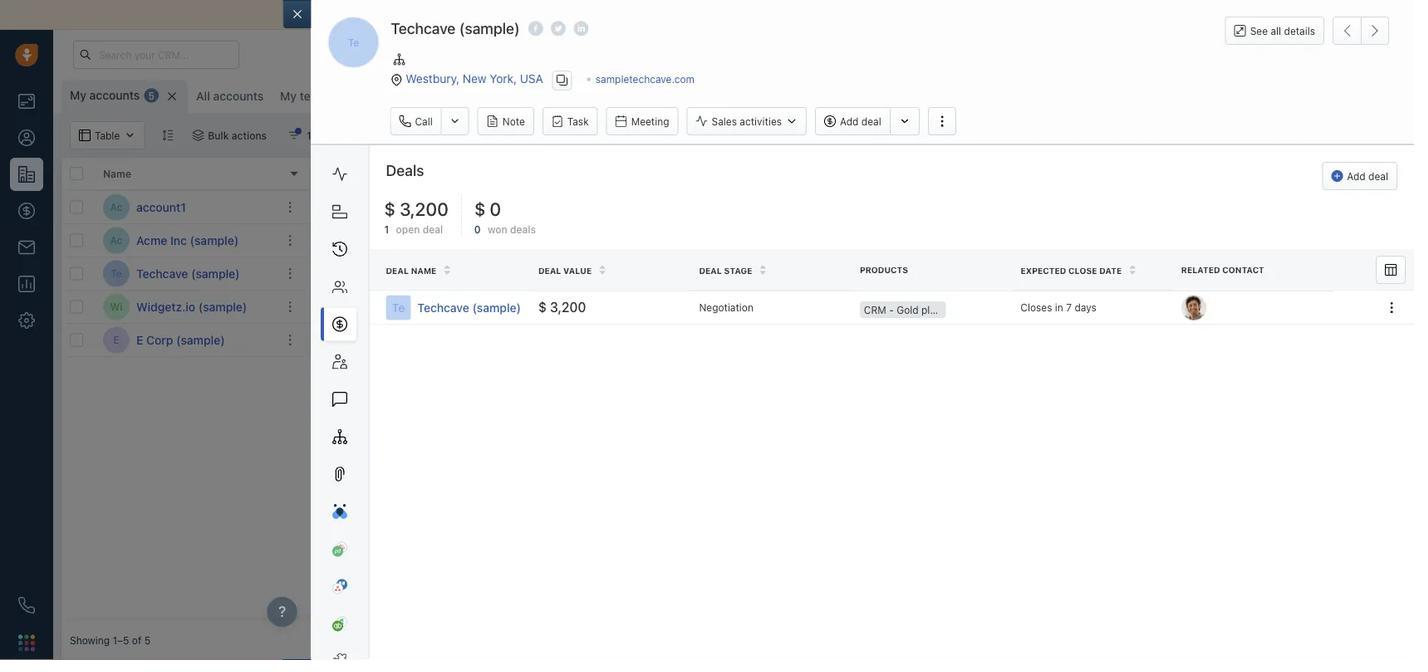 Task type: locate. For each thing, give the bounding box(es) containing it.
techcave (sample) inside the press space to select this row. "row"
[[136, 267, 240, 280]]

1 horizontal spatial deal
[[861, 115, 881, 127]]

5,600
[[580, 299, 616, 315]]

2 vertical spatial to
[[977, 301, 987, 313]]

0 horizontal spatial accounts
[[89, 88, 140, 102]]

0 vertical spatial add deal button
[[815, 107, 890, 135]]

expected close date
[[1020, 266, 1122, 275]]

$ up the sampleacme.com link
[[474, 198, 486, 219]]

0 vertical spatial 5
[[148, 90, 155, 101]]

deal for deal stage
[[699, 266, 722, 275]]

freshworks switcher image
[[18, 635, 35, 652]]

3 deal from the left
[[699, 266, 722, 275]]

$ 5,600
[[568, 299, 616, 315]]

widgetz.io
[[444, 301, 492, 313]]

1 horizontal spatial te
[[348, 36, 359, 48]]

0 horizontal spatial in
[[913, 301, 921, 313]]

0 vertical spatial 1
[[307, 130, 311, 141]]

smith for $ 3,200
[[739, 268, 766, 280]]

of
[[671, 8, 682, 22], [132, 635, 141, 646]]

connect
[[284, 8, 331, 22]]

1 horizontal spatial days
[[1075, 302, 1096, 314]]

days
[[933, 301, 955, 313], [1075, 302, 1096, 314]]

2 john smith from the top
[[713, 301, 766, 313]]

2 deal from the left
[[538, 266, 561, 275]]

$
[[384, 198, 396, 219], [474, 198, 486, 219], [568, 266, 577, 281], [568, 299, 577, 315], [538, 300, 547, 315]]

days inside the press space to select this row. "row"
[[933, 301, 955, 313]]

days for due in 2 days
[[933, 301, 955, 313]]

westbury,
[[406, 72, 459, 86]]

te inside the press space to select this row. "row"
[[111, 268, 122, 280]]

sampletechcave.com inside the press space to select this row. "row"
[[444, 268, 543, 280]]

days right 7
[[1075, 302, 1096, 314]]

0 horizontal spatial 0
[[474, 224, 481, 236]]

accounts for my
[[89, 88, 140, 102]]

0 vertical spatial ac
[[110, 201, 122, 213]]

press space to select this row. row containing --
[[311, 191, 1406, 224]]

2 ac from the top
[[110, 235, 122, 246]]

to left the closes
[[977, 301, 987, 313]]

1 vertical spatial techcave
[[136, 267, 188, 280]]

container_wx8msf4aqz5i3rn1 image left bulk on the top left of the page
[[192, 130, 204, 141]]

press space to select this row. row containing e corp (sample)
[[61, 324, 311, 357]]

0 horizontal spatial te
[[111, 268, 122, 280]]

press space to select this row. row containing $ 5,600
[[311, 291, 1406, 324]]

add up 'won'
[[491, 201, 509, 213]]

techcave (sample) link down name
[[417, 299, 522, 316]]

1 horizontal spatial sampletechcave.com link
[[595, 74, 695, 85]]

1 horizontal spatial related
[[1181, 265, 1220, 275]]

1 horizontal spatial add
[[989, 301, 1007, 313]]

Search your CRM... text field
[[73, 41, 239, 69]]

+ right 2
[[942, 301, 948, 313]]

5036153947
[[1067, 299, 1127, 311]]

press space to select this row. row containing techcave (sample)
[[61, 258, 311, 291]]

2 row group from the left
[[311, 191, 1406, 357]]

sampletechcave.com link
[[595, 74, 695, 85], [444, 268, 543, 280]]

days right 2
[[933, 301, 955, 313]]

0 horizontal spatial +
[[444, 201, 450, 213]]

1 row group from the left
[[61, 191, 311, 357]]

deal for deal name
[[386, 266, 409, 275]]

⌘
[[493, 90, 502, 102]]

techcave down name
[[417, 301, 469, 314]]

1 horizontal spatial deal
[[538, 266, 561, 275]]

to up 'won'
[[479, 201, 488, 213]]

1 vertical spatial j image
[[320, 327, 346, 354]]

1 vertical spatial related
[[1181, 265, 1220, 275]]

0 horizontal spatial add deal button
[[815, 107, 890, 135]]

19266520001
[[1067, 266, 1132, 278]]

sampletechcave.com up the meeting button
[[595, 74, 695, 85]]

0 vertical spatial 3,200
[[400, 198, 448, 219]]

2 horizontal spatial accounts
[[348, 89, 398, 103]]

press space to select this row. row
[[61, 191, 311, 224], [311, 191, 1406, 224], [61, 224, 311, 258], [311, 224, 1406, 258], [61, 258, 311, 291], [311, 258, 1406, 291], [61, 291, 311, 324], [311, 291, 1406, 324], [61, 324, 311, 357], [311, 324, 1406, 357]]

container_wx8msf4aqz5i3rn1 image for $ 5,600
[[697, 301, 709, 313]]

1 vertical spatial click
[[951, 301, 974, 313]]

techcave (sample)
[[391, 19, 520, 37], [136, 267, 240, 280], [417, 301, 521, 314]]

1 vertical spatial 0
[[474, 224, 481, 236]]

3,200 down deal value
[[550, 300, 586, 315]]

accounts right all
[[213, 89, 264, 103]]

deals
[[386, 161, 424, 179]]

--
[[319, 201, 328, 213]]

1 vertical spatial john
[[713, 301, 736, 313]]

send email image
[[1250, 48, 1261, 62]]

0 vertical spatial of
[[671, 8, 682, 22]]

0 vertical spatial $ 3,200
[[568, 266, 616, 281]]

0 vertical spatial to
[[407, 8, 418, 22]]

$ down contacts
[[384, 198, 396, 219]]

$ inside $ 3,200 1 open deal
[[384, 198, 396, 219]]

bulk actions
[[208, 130, 267, 141]]

showing
[[70, 635, 110, 646]]

sync
[[642, 8, 668, 22]]

sampletechcave.com link up the meeting button
[[595, 74, 695, 85]]

2 vertical spatial te
[[392, 301, 405, 314]]

related up --
[[319, 168, 356, 179]]

0 vertical spatial te
[[348, 36, 359, 48]]

accounts down search your crm... text box
[[89, 88, 140, 102]]

1 ac from the top
[[110, 201, 122, 213]]

1 horizontal spatial my
[[280, 89, 297, 103]]

to right mailbox
[[407, 8, 418, 22]]

1 filter applied button
[[278, 121, 386, 150]]

deal
[[861, 115, 881, 127], [1368, 170, 1388, 182], [423, 224, 443, 236]]

0 vertical spatial sampletechcave.com link
[[595, 74, 695, 85]]

account1
[[136, 200, 186, 214]]

$ 3,200 up $ 5,600
[[568, 266, 616, 281]]

1 horizontal spatial add deal button
[[1322, 162, 1397, 190]]

te down your
[[348, 36, 359, 48]]

2 vertical spatial +
[[942, 301, 948, 313]]

1 vertical spatial +
[[817, 268, 824, 280]]

1 vertical spatial john smith
[[713, 301, 766, 313]]

john smith down stage
[[713, 301, 766, 313]]

john for 3,200
[[713, 268, 736, 280]]

accounts up the "applied"
[[348, 89, 398, 103]]

0 vertical spatial techcave (sample) link
[[136, 265, 240, 282]]

john smith up negotiation
[[713, 268, 766, 280]]

$ down deal value
[[538, 300, 547, 315]]

1 horizontal spatial in
[[1055, 302, 1063, 314]]

2 j image from the top
[[320, 327, 346, 354]]

2
[[924, 301, 930, 313]]

1 vertical spatial ac
[[110, 235, 122, 246]]

2 vertical spatial techcave
[[417, 301, 469, 314]]

contact
[[1222, 265, 1264, 275]]

1 vertical spatial te
[[111, 268, 122, 280]]

1 horizontal spatial sampletechcave.com
[[595, 74, 695, 85]]

te
[[348, 36, 359, 48], [111, 268, 122, 280], [392, 301, 405, 314]]

1 horizontal spatial e
[[136, 333, 143, 347]]

add left the closes
[[989, 301, 1007, 313]]

j image
[[320, 294, 346, 320], [320, 327, 346, 354]]

5
[[148, 90, 155, 101], [144, 635, 150, 646]]

territory
[[300, 89, 345, 103]]

sampletechcave.com inside dialog
[[595, 74, 695, 85]]

in
[[913, 301, 921, 313], [1055, 302, 1063, 314]]

my accounts link
[[70, 87, 140, 104]]

1 john smith from the top
[[713, 268, 766, 280]]

related left contact
[[1181, 265, 1220, 275]]

way
[[617, 8, 639, 22]]

smith for $ 5,600
[[739, 301, 766, 313]]

close
[[1068, 266, 1097, 275]]

of right sync
[[671, 8, 682, 22]]

2 horizontal spatial te
[[392, 301, 405, 314]]

0 horizontal spatial my
[[70, 88, 86, 102]]

techcave (sample) down name
[[417, 301, 521, 314]]

(sample)
[[459, 19, 520, 37], [190, 233, 239, 247], [191, 267, 240, 280], [198, 300, 247, 314], [472, 301, 521, 314], [176, 333, 225, 347]]

smith up negotiation
[[739, 268, 766, 280]]

0 horizontal spatial 1
[[307, 130, 311, 141]]

enable
[[565, 8, 602, 22]]

deal left 'value'
[[538, 266, 561, 275]]

all accounts
[[196, 89, 264, 103]]

john smith for $ 3,200
[[713, 268, 766, 280]]

see
[[1250, 25, 1268, 37]]

container_wx8msf4aqz5i3rn1 image for $ 3,200
[[697, 268, 709, 280]]

deal
[[386, 266, 409, 275], [538, 266, 561, 275], [699, 266, 722, 275]]

2 vertical spatial deal
[[423, 224, 443, 236]]

1 vertical spatial container_wx8msf4aqz5i3rn1 image
[[697, 268, 709, 280]]

ac left acme
[[110, 235, 122, 246]]

1
[[307, 130, 311, 141], [384, 224, 389, 236]]

of right 1–5
[[132, 635, 141, 646]]

container_wx8msf4aqz5i3rn1 image down deal stage
[[697, 301, 709, 313]]

in inside the press space to select this row. "row"
[[913, 301, 921, 313]]

bulk actions button
[[181, 121, 278, 150]]

2 john from the top
[[713, 301, 736, 313]]

container_wx8msf4aqz5i3rn1 image left stage
[[697, 268, 709, 280]]

1 vertical spatial techcave (sample)
[[136, 267, 240, 280]]

3,200 up 5,600
[[580, 266, 616, 281]]

1 vertical spatial techcave (sample) link
[[417, 299, 522, 316]]

0 vertical spatial john
[[713, 268, 736, 280]]

email
[[685, 8, 714, 22]]

0 horizontal spatial + click to add
[[444, 201, 509, 213]]

john down deal stage
[[713, 301, 736, 313]]

te down deal name
[[392, 301, 405, 314]]

widgetz.io (sample)
[[136, 300, 247, 314]]

1 - from the left
[[319, 201, 324, 213]]

te button
[[328, 17, 379, 68]]

$ 3,200 down deal value
[[538, 300, 586, 315]]

account1 link
[[136, 199, 186, 216]]

1 vertical spatial 1
[[384, 224, 389, 236]]

smith down stage
[[739, 301, 766, 313]]

press space to select this row. row containing acme inc (sample)
[[61, 224, 311, 258]]

0 vertical spatial container_wx8msf4aqz5i3rn1 image
[[192, 130, 204, 141]]

0 vertical spatial add
[[840, 115, 859, 127]]

+ up the sampleacme.com link
[[444, 201, 450, 213]]

1 john from the top
[[713, 268, 736, 280]]

to
[[407, 8, 418, 22], [479, 201, 488, 213], [977, 301, 987, 313]]

0 up 'won'
[[490, 198, 501, 219]]

te up wi
[[111, 268, 122, 280]]

my accounts 5
[[70, 88, 155, 102]]

add
[[491, 201, 509, 213], [989, 301, 1007, 313]]

related contact
[[1181, 265, 1264, 275]]

dialog containing $ 3,200
[[283, 0, 1414, 660]]

techcave (sample) down acme inc (sample) link
[[136, 267, 240, 280]]

in for closes
[[1055, 302, 1063, 314]]

1 horizontal spatial to
[[479, 201, 488, 213]]

click up sampleacme.com
[[453, 201, 476, 213]]

0 vertical spatial john smith
[[713, 268, 766, 280]]

0 horizontal spatial sampletechcave.com link
[[444, 268, 543, 280]]

smith
[[739, 268, 766, 280], [739, 301, 766, 313]]

related contacts
[[319, 168, 402, 179]]

1 deal from the left
[[386, 266, 409, 275]]

1 horizontal spatial 1
[[384, 224, 389, 236]]

1 vertical spatial deal
[[1368, 170, 1388, 182]]

container_wx8msf4aqz5i3rn1 image
[[288, 130, 300, 141]]

$ 3,200
[[568, 266, 616, 281], [538, 300, 586, 315]]

0 left 'won'
[[474, 224, 481, 236]]

1 horizontal spatial +
[[817, 268, 824, 280]]

techcave up widgetz.io
[[136, 267, 188, 280]]

e left corp
[[136, 333, 143, 347]]

0 horizontal spatial days
[[933, 301, 955, 313]]

meeting button
[[606, 107, 678, 135]]

deal left name
[[386, 266, 409, 275]]

press space to select this row. row containing account1
[[61, 191, 311, 224]]

twitter circled image
[[551, 19, 566, 37]]

filter
[[314, 130, 337, 141]]

$ 3,200 inside the press space to select this row. "row"
[[568, 266, 616, 281]]

related for related contact
[[1181, 265, 1220, 275]]

0 horizontal spatial deal
[[423, 224, 443, 236]]

in left 2
[[913, 301, 921, 313]]

techcave (sample) link
[[136, 265, 240, 282], [417, 299, 522, 316]]

acme
[[136, 233, 167, 247]]

dialog
[[283, 0, 1414, 660]]

2 vertical spatial add
[[827, 268, 845, 280]]

techcave inside the press space to select this row. "row"
[[136, 267, 188, 280]]

1 left open
[[384, 224, 389, 236]]

grid
[[61, 156, 1406, 621]]

container_wx8msf4aqz5i3rn1 image inside bulk actions button
[[192, 130, 204, 141]]

sampletechcave.com link down sampleacme.com
[[444, 268, 543, 280]]

my for my accounts 5
[[70, 88, 86, 102]]

techcave for techcave (sample) link to the right
[[417, 301, 469, 314]]

deals
[[510, 224, 536, 236]]

0 vertical spatial add
[[491, 201, 509, 213]]

0 horizontal spatial e
[[113, 334, 119, 346]]

in for due
[[913, 301, 921, 313]]

deal for deal value
[[538, 266, 561, 275]]

5 right 1–5
[[144, 635, 150, 646]]

2 horizontal spatial deal
[[1368, 170, 1388, 182]]

1 inside $ 3,200 1 open deal
[[384, 224, 389, 236]]

meeting
[[631, 115, 669, 127]]

2 horizontal spatial deal
[[699, 266, 722, 275]]

e down wi
[[113, 334, 119, 346]]

sampletechcave.com down sampleacme.com
[[444, 268, 543, 280]]

0 vertical spatial related
[[319, 168, 356, 179]]

john up negotiation
[[713, 268, 736, 280]]

0 vertical spatial sampletechcave.com
[[595, 74, 695, 85]]

new
[[463, 72, 486, 86]]

my territory accounts button
[[272, 80, 405, 113], [280, 89, 398, 103]]

1 vertical spatial $ 3,200
[[538, 300, 586, 315]]

related
[[319, 168, 356, 179], [1181, 265, 1220, 275]]

connect your mailbox link
[[284, 8, 407, 22]]

0 horizontal spatial click
[[453, 201, 476, 213]]

0 vertical spatial +
[[444, 201, 450, 213]]

techcave up westbury,
[[391, 19, 456, 37]]

row group
[[61, 191, 311, 357], [311, 191, 1406, 357]]

in inside dialog
[[1055, 302, 1063, 314]]

+ click to add up 'won'
[[444, 201, 509, 213]]

0 vertical spatial deal
[[861, 115, 881, 127]]

ac down the "name"
[[110, 201, 122, 213]]

+ left task
[[817, 268, 824, 280]]

note button
[[477, 107, 534, 135]]

1 vertical spatial add deal button
[[1322, 162, 1397, 190]]

1 vertical spatial + click to add
[[942, 301, 1007, 313]]

l image
[[320, 227, 346, 254]]

deal left stage
[[699, 266, 722, 275]]

-
[[319, 201, 324, 213], [324, 201, 328, 213]]

$ 3,200 1 open deal
[[384, 198, 448, 236]]

sampleacme.com link
[[444, 235, 526, 246]]

phone element
[[10, 589, 43, 622]]

techcave for leftmost techcave (sample) link
[[136, 267, 188, 280]]

0 vertical spatial add deal
[[840, 115, 881, 127]]

2 smith from the top
[[739, 301, 766, 313]]

techcave (sample) up westbury, new york, usa
[[391, 19, 520, 37]]

5 down search your crm... text box
[[148, 90, 155, 101]]

3,200 up open
[[400, 198, 448, 219]]

press space to select this row. row containing widgetz.io (sample)
[[61, 291, 311, 324]]

ac
[[110, 201, 122, 213], [110, 235, 122, 246]]

click right 2
[[951, 301, 974, 313]]

facebook circled image
[[528, 19, 543, 37]]

1 vertical spatial sampletechcave.com
[[444, 268, 543, 280]]

1 right container_wx8msf4aqz5i3rn1 icon
[[307, 130, 311, 141]]

1 smith from the top
[[739, 268, 766, 280]]

add deal
[[840, 115, 881, 127], [1347, 170, 1388, 182]]

0 vertical spatial click
[[453, 201, 476, 213]]

in left 7
[[1055, 302, 1063, 314]]

add deal button
[[815, 107, 890, 135], [1322, 162, 1397, 190]]

1 horizontal spatial accounts
[[213, 89, 264, 103]]

ac for acme inc (sample)
[[110, 235, 122, 246]]

days inside dialog
[[1075, 302, 1096, 314]]

0 horizontal spatial to
[[407, 8, 418, 22]]

0 horizontal spatial add deal
[[840, 115, 881, 127]]

+
[[444, 201, 450, 213], [817, 268, 824, 280], [942, 301, 948, 313]]

row group containing account1
[[61, 191, 311, 357]]

cell
[[560, 191, 685, 223], [685, 191, 809, 223], [809, 191, 934, 223], [934, 191, 1058, 223], [1058, 191, 1183, 223], [1183, 191, 1406, 223], [1183, 224, 1406, 257], [1183, 258, 1406, 290], [1183, 291, 1406, 323], [1183, 324, 1406, 356]]

techcave (sample) link up widgetz.io (sample)
[[136, 265, 240, 282]]

0 vertical spatial j image
[[320, 294, 346, 320]]

container_wx8msf4aqz5i3rn1 image
[[192, 130, 204, 141], [697, 268, 709, 280], [697, 301, 709, 313]]

+ click to add right 2
[[942, 301, 1007, 313]]

activities
[[740, 115, 782, 127]]

0 vertical spatial smith
[[739, 268, 766, 280]]



Task type: vqa. For each thing, say whether or not it's contained in the screenshot.
plans
no



Task type: describe. For each thing, give the bounding box(es) containing it.
linkedin circled image
[[574, 19, 589, 37]]

1 horizontal spatial + click to add
[[942, 301, 1007, 313]]

e corp (sample)
[[136, 333, 225, 347]]

name
[[411, 266, 436, 275]]

days for closes in 7 days
[[1075, 302, 1096, 314]]

showing 1–5 of 5
[[70, 635, 150, 646]]

phone image
[[18, 597, 35, 614]]

row group containing $ 3,200
[[311, 191, 1406, 357]]

2 vertical spatial techcave (sample)
[[417, 301, 521, 314]]

1 horizontal spatial techcave (sample) link
[[417, 299, 522, 316]]

1 horizontal spatial of
[[671, 8, 682, 22]]

mailbox
[[361, 8, 404, 22]]

details
[[1284, 25, 1315, 37]]

deal name
[[386, 266, 436, 275]]

1 vertical spatial sampletechcave.com link
[[444, 268, 543, 280]]

3,200 inside $ 3,200 1 open deal
[[400, 198, 448, 219]]

call button
[[390, 107, 441, 135]]

0 vertical spatial techcave
[[391, 19, 456, 37]]

0 horizontal spatial add
[[491, 201, 509, 213]]

⌘ o
[[493, 90, 512, 102]]

2 horizontal spatial +
[[942, 301, 948, 313]]

see all details button
[[1225, 17, 1324, 45]]

5036153947 link
[[1067, 298, 1127, 316]]

value
[[563, 266, 592, 275]]

$ 0 0 won deals
[[474, 198, 536, 236]]

$ up $ 5,600
[[568, 266, 577, 281]]

(sample) down widgetz.io (sample) link
[[176, 333, 225, 347]]

sales activities
[[712, 115, 782, 127]]

add inside the press space to select this row. "row"
[[827, 268, 845, 280]]

expected
[[1020, 266, 1066, 275]]

sampletechcave.com for sampletechcave.com link to the top
[[595, 74, 695, 85]]

1 vertical spatial to
[[479, 201, 488, 213]]

see all details
[[1250, 25, 1315, 37]]

actions
[[232, 130, 267, 141]]

e for e corp (sample)
[[136, 333, 143, 347]]

0 horizontal spatial of
[[132, 635, 141, 646]]

e corp (sample) link
[[136, 332, 225, 349]]

(sample) up widgetz.io (sample)
[[191, 267, 240, 280]]

grid containing $ 3,200
[[61, 156, 1406, 621]]

2 - from the left
[[324, 201, 328, 213]]

0 vertical spatial techcave (sample)
[[391, 19, 520, 37]]

open
[[396, 224, 420, 236]]

sampletechcave.com for the bottommost sampletechcave.com link
[[444, 268, 543, 280]]

westbury, new york, usa link
[[406, 72, 543, 86]]

(sample) up e corp (sample)
[[198, 300, 247, 314]]

press space to select this row. row containing $ 3,200
[[311, 258, 1406, 291]]

1 horizontal spatial click
[[951, 301, 974, 313]]

sales
[[712, 115, 737, 127]]

deal inside $ 3,200 1 open deal
[[423, 224, 443, 236]]

task button
[[542, 107, 598, 135]]

7
[[1066, 302, 1072, 314]]

2-
[[605, 8, 617, 22]]

bulk
[[208, 130, 229, 141]]

widgetz.io
[[136, 300, 195, 314]]

all
[[1271, 25, 1281, 37]]

inc
[[170, 233, 187, 247]]

improve
[[421, 8, 465, 22]]

1 vertical spatial add
[[1347, 170, 1366, 182]]

call link
[[390, 107, 441, 135]]

york,
[[490, 72, 517, 86]]

0 vertical spatial + click to add
[[444, 201, 509, 213]]

corp
[[146, 333, 173, 347]]

due
[[893, 301, 910, 313]]

closes in 7 days
[[1020, 302, 1096, 314]]

more...
[[441, 91, 475, 102]]

applied
[[339, 130, 375, 141]]

19266520001 link
[[1067, 265, 1132, 283]]

name row
[[61, 158, 311, 191]]

+ add task
[[817, 268, 868, 280]]

date
[[1099, 266, 1122, 275]]

0 vertical spatial 0
[[490, 198, 501, 219]]

deliverability
[[468, 8, 539, 22]]

2 vertical spatial 3,200
[[550, 300, 586, 315]]

te inside button
[[348, 36, 359, 48]]

contacts
[[359, 168, 402, 179]]

widgetz.io link
[[444, 301, 492, 313]]

usa
[[520, 72, 543, 86]]

5 inside my accounts 5
[[148, 90, 155, 101]]

ac for account1
[[110, 201, 122, 213]]

1 vertical spatial 3,200
[[580, 266, 616, 281]]

$ left 5,600
[[568, 299, 577, 315]]

e for e
[[113, 334, 119, 346]]

wi
[[110, 301, 123, 313]]

widgetz.io (sample) link
[[136, 299, 247, 315]]

2 horizontal spatial to
[[977, 301, 987, 313]]

call
[[415, 115, 433, 127]]

closes
[[1020, 302, 1052, 314]]

conversations.
[[717, 8, 798, 22]]

all
[[196, 89, 210, 103]]

3 more...
[[432, 91, 475, 102]]

3 more... button
[[409, 85, 484, 108]]

due in 2 days
[[893, 301, 955, 313]]

name
[[103, 168, 131, 179]]

acme inc (sample) link
[[136, 232, 239, 249]]

negotiation
[[699, 302, 753, 314]]

john smith for $ 5,600
[[713, 301, 766, 313]]

accounts for all
[[213, 89, 264, 103]]

won
[[488, 224, 507, 236]]

john for 5,600
[[713, 301, 736, 313]]

$ inside "$ 0 0 won deals"
[[474, 198, 486, 219]]

1 inside button
[[307, 130, 311, 141]]

task
[[848, 268, 868, 280]]

1 vertical spatial add
[[989, 301, 1007, 313]]

(sample) left facebook circled icon
[[459, 19, 520, 37]]

related for related contacts
[[319, 168, 356, 179]]

my for my territory accounts
[[280, 89, 297, 103]]

(sample) right inc
[[190, 233, 239, 247]]

1 j image from the top
[[320, 294, 346, 320]]

0 horizontal spatial techcave (sample) link
[[136, 265, 240, 282]]

westbury, new york, usa
[[406, 72, 543, 86]]

and
[[542, 8, 562, 22]]

task
[[567, 115, 589, 127]]

stage
[[724, 266, 752, 275]]

connect your mailbox to improve deliverability and enable 2-way sync of email conversations.
[[284, 8, 798, 22]]

1 vertical spatial 5
[[144, 635, 150, 646]]

deal value
[[538, 266, 592, 275]]

(sample) down the sampleacme.com link
[[472, 301, 521, 314]]

press space to select this row. row containing sampleacme.com
[[311, 224, 1406, 258]]

my territory accounts
[[280, 89, 398, 103]]

o
[[505, 90, 512, 102]]

1 vertical spatial add deal
[[1347, 170, 1388, 182]]

1 filter applied
[[307, 130, 375, 141]]

products
[[860, 265, 908, 275]]

3
[[432, 91, 439, 102]]

s image
[[320, 260, 346, 287]]

acme inc (sample)
[[136, 233, 239, 247]]



